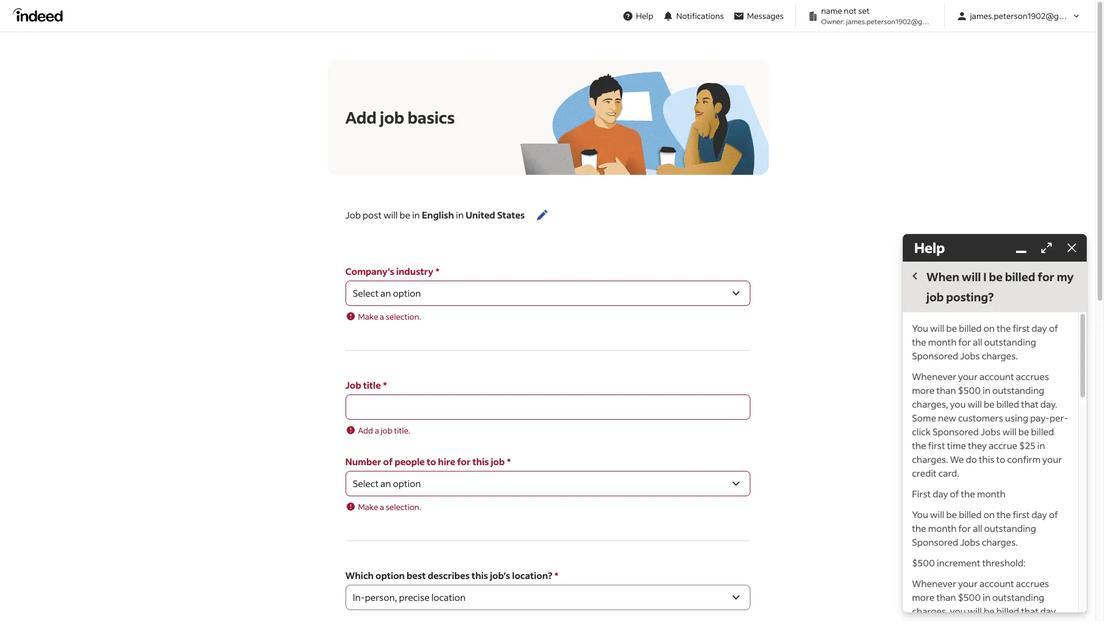 Task type: locate. For each thing, give the bounding box(es) containing it.
you down first
[[913, 509, 929, 521]]

2 on from the top
[[984, 509, 996, 521]]

describes
[[428, 570, 470, 582]]

this right do
[[980, 453, 995, 466]]

*
[[436, 265, 440, 277], [383, 379, 387, 391], [507, 456, 511, 468], [555, 570, 559, 582]]

job left post
[[346, 209, 361, 221]]

1 vertical spatial first
[[929, 440, 946, 452]]

you up the new
[[951, 398, 967, 410]]

selection. for of
[[386, 502, 421, 513]]

day. for whenever your account accrues more than $500 in outstanding charges, you will be billed that day. some new customers using pay-per- click sponsored jobs will be billed the first time they accrue $25 in charges. we do this to confirm your credit card.
[[1041, 398, 1058, 410]]

than down increment
[[937, 592, 957, 604]]

accrues inside whenever your account accrues more than $500 in outstanding charges, you will be billed that day.
[[1017, 578, 1050, 590]]

your inside whenever your account accrues more than $500 in outstanding charges, you will be billed that day.
[[959, 578, 979, 590]]

month
[[929, 336, 957, 348], [978, 488, 1006, 500], [929, 523, 957, 535]]

whenever
[[913, 371, 957, 383], [913, 578, 957, 590]]

this left job's
[[472, 570, 488, 582]]

location?
[[512, 570, 553, 582]]

1 vertical spatial whenever
[[913, 578, 957, 590]]

job inside when will i be billed for my job posting?
[[927, 289, 945, 304]]

2 job from the top
[[346, 379, 362, 391]]

title.
[[394, 425, 410, 436]]

1 vertical spatial on
[[984, 509, 996, 521]]

than for whenever your account accrues more than $500 in outstanding charges, you will be billed that day.
[[937, 592, 957, 604]]

be right i
[[990, 269, 1003, 284]]

2 make from the top
[[358, 502, 378, 513]]

0 vertical spatial month
[[929, 336, 957, 348]]

messages link
[[729, 5, 789, 26]]

0 horizontal spatial help
[[636, 10, 654, 21]]

charges, down increment
[[913, 605, 949, 617]]

make for company's
[[358, 311, 378, 322]]

owner:
[[822, 17, 845, 26]]

which option best describes this job's location? *
[[346, 570, 559, 582]]

0 vertical spatial all
[[974, 336, 983, 348]]

for down posting?
[[959, 336, 972, 348]]

day down when will i be billed for my job posting?
[[1032, 322, 1048, 334]]

0 vertical spatial help
[[636, 10, 654, 21]]

0 vertical spatial error image
[[346, 311, 356, 322]]

0 vertical spatial a
[[380, 311, 384, 322]]

2 than from the top
[[937, 592, 957, 604]]

will up accrue
[[1003, 426, 1017, 438]]

charges, up some
[[913, 398, 949, 410]]

all
[[974, 336, 983, 348], [974, 523, 983, 535]]

1 vertical spatial accrues
[[1017, 578, 1050, 590]]

than up the new
[[937, 384, 957, 397]]

in left united
[[456, 209, 464, 221]]

billed
[[1006, 269, 1036, 284], [960, 322, 983, 334], [997, 398, 1020, 410], [1032, 426, 1055, 438], [960, 509, 983, 521], [997, 605, 1020, 617]]

charges,
[[913, 398, 949, 410], [913, 605, 949, 617]]

0 horizontal spatial james.peterson1902@gmail.com
[[847, 17, 952, 26]]

that inside whenever your account accrues more than $500 in outstanding charges, you will be billed that day.
[[1022, 605, 1039, 617]]

your down $500 increment threshold: on the bottom
[[959, 578, 979, 590]]

united
[[466, 209, 496, 221]]

1 job from the top
[[346, 209, 361, 221]]

billed down first day of the month
[[960, 509, 983, 521]]

0 vertical spatial day
[[1032, 322, 1048, 334]]

1 more from the top
[[913, 384, 935, 397]]

more inside whenever your account accrues more than $500 in outstanding charges, you will be billed that day. some new customers using pay-per- click sponsored jobs will be billed the first time they accrue $25 in charges. we do this to confirm your credit card.
[[913, 384, 935, 397]]

make for number
[[358, 502, 378, 513]]

for
[[1038, 269, 1055, 284], [959, 336, 972, 348], [458, 456, 471, 468], [959, 523, 972, 535]]

1 vertical spatial error image
[[346, 425, 356, 436]]

1 accrues from the top
[[1017, 371, 1050, 383]]

billed down threshold:
[[997, 605, 1020, 617]]

1 vertical spatial than
[[937, 592, 957, 604]]

sponsored
[[913, 350, 959, 362], [933, 426, 980, 438], [913, 536, 959, 548]]

outstanding inside whenever your account accrues more than $500 in outstanding charges, you will be billed that day. some new customers using pay-per- click sponsored jobs will be billed the first time they accrue $25 in charges. we do this to confirm your credit card.
[[993, 384, 1045, 397]]

0 vertical spatial job
[[346, 209, 361, 221]]

first left time
[[929, 440, 946, 452]]

1 error image from the top
[[346, 311, 356, 322]]

1 vertical spatial month
[[978, 488, 1006, 500]]

0 vertical spatial accrues
[[1017, 371, 1050, 383]]

1 make a selection. from the top
[[358, 311, 421, 322]]

in-
[[353, 592, 365, 604]]

a left title.
[[375, 425, 379, 436]]

2 all from the top
[[974, 523, 983, 535]]

james.peterson1902@gmail.com inside james.peterson1902@gmail.com popup button
[[971, 10, 1093, 21]]

2 vertical spatial your
[[959, 578, 979, 590]]

2 vertical spatial a
[[380, 502, 384, 513]]

day.
[[1041, 398, 1058, 410], [1041, 605, 1058, 617]]

to down accrue
[[997, 453, 1006, 466]]

1 vertical spatial help
[[915, 239, 946, 257]]

to
[[997, 453, 1006, 466], [427, 456, 436, 468]]

your up the customers
[[959, 371, 979, 383]]

1 that from the top
[[1022, 398, 1039, 410]]

1 vertical spatial jobs
[[981, 426, 1001, 438]]

on down first day of the month
[[984, 509, 996, 521]]

1 vertical spatial selection.
[[386, 502, 421, 513]]

a right error icon
[[380, 502, 384, 513]]

add
[[346, 107, 377, 127], [358, 425, 373, 436]]

0 vertical spatial your
[[959, 371, 979, 383]]

1 make from the top
[[358, 311, 378, 322]]

1 charges, from the top
[[913, 398, 949, 410]]

number of people to hire for this job *
[[346, 456, 511, 468]]

be down threshold:
[[984, 605, 995, 617]]

this inside whenever your account accrues more than $500 in outstanding charges, you will be billed that day. some new customers using pay-per- click sponsored jobs will be billed the first time they accrue $25 in charges. we do this to confirm your credit card.
[[980, 453, 995, 466]]

james.peterson1902@gmail.com
[[971, 10, 1093, 21], [847, 17, 952, 26]]

2 vertical spatial first
[[1014, 509, 1031, 521]]

1 vertical spatial add
[[358, 425, 373, 436]]

not
[[844, 5, 857, 16]]

2 you from the top
[[951, 605, 967, 617]]

2 accrues from the top
[[1017, 578, 1050, 590]]

help up the when at right top
[[915, 239, 946, 257]]

will down $500 increment threshold: on the bottom
[[968, 605, 983, 617]]

billed down pay-
[[1032, 426, 1055, 438]]

in down threshold:
[[983, 592, 991, 604]]

whenever inside whenever your account accrues more than $500 in outstanding charges, you will be billed that day. some new customers using pay-per- click sponsored jobs will be billed the first time they accrue $25 in charges. we do this to confirm your credit card.
[[913, 371, 957, 383]]

you will be billed on the first day of the month for all outstanding sponsored jobs charges. up $500 increment threshold: on the bottom
[[913, 509, 1059, 548]]

2 vertical spatial $500
[[959, 592, 982, 604]]

will up the customers
[[968, 398, 983, 410]]

1 vertical spatial account
[[980, 578, 1015, 590]]

for up $500 increment threshold: on the bottom
[[959, 523, 972, 535]]

that inside whenever your account accrues more than $500 in outstanding charges, you will be billed that day. some new customers using pay-per- click sponsored jobs will be billed the first time they accrue $25 in charges. we do this to confirm your credit card.
[[1022, 398, 1039, 410]]

$500 left increment
[[913, 557, 936, 569]]

first
[[1014, 322, 1031, 334], [929, 440, 946, 452], [1014, 509, 1031, 521]]

0 vertical spatial more
[[913, 384, 935, 397]]

1 vertical spatial charges.
[[913, 453, 949, 466]]

2 day. from the top
[[1041, 605, 1058, 617]]

None field
[[346, 395, 751, 420]]

will inside whenever your account accrues more than $500 in outstanding charges, you will be billed that day.
[[968, 605, 983, 617]]

in right $25
[[1038, 440, 1046, 452]]

people
[[395, 456, 425, 468]]

help left notifications dropdown button
[[636, 10, 654, 21]]

1 account from the top
[[980, 371, 1015, 383]]

job
[[380, 107, 405, 127], [927, 289, 945, 304], [381, 425, 393, 436], [491, 456, 505, 468]]

account down threshold:
[[980, 578, 1015, 590]]

2 selection. from the top
[[386, 502, 421, 513]]

billed down posting?
[[960, 322, 983, 334]]

whenever down increment
[[913, 578, 957, 590]]

day. inside whenever your account accrues more than $500 in outstanding charges, you will be billed that day. some new customers using pay-per- click sponsored jobs will be billed the first time they accrue $25 in charges. we do this to confirm your credit card.
[[1041, 398, 1058, 410]]

than inside whenever your account accrues more than $500 in outstanding charges, you will be billed that day. some new customers using pay-per- click sponsored jobs will be billed the first time they accrue $25 in charges. we do this to confirm your credit card.
[[937, 384, 957, 397]]

you inside whenever your account accrues more than $500 in outstanding charges, you will be billed that day. some new customers using pay-per- click sponsored jobs will be billed the first time they accrue $25 in charges. we do this to confirm your credit card.
[[951, 398, 967, 410]]

a down company's industry *
[[380, 311, 384, 322]]

1 vertical spatial day.
[[1041, 605, 1058, 617]]

help inside button
[[636, 10, 654, 21]]

account for whenever your account accrues more than $500 in outstanding charges, you will be billed that day. some new customers using pay-per- click sponsored jobs will be billed the first time they accrue $25 in charges. we do this to confirm your credit card.
[[980, 371, 1015, 383]]

to left "hire"
[[427, 456, 436, 468]]

job's
[[490, 570, 511, 582]]

1 vertical spatial your
[[1043, 453, 1063, 466]]

2 you will be billed on the first day of the month for all outstanding sponsored jobs charges. from the top
[[913, 509, 1059, 548]]

charges, inside whenever your account accrues more than $500 in outstanding charges, you will be billed that day.
[[913, 605, 949, 617]]

1 whenever from the top
[[913, 371, 957, 383]]

accrues up pay-
[[1017, 371, 1050, 383]]

first up threshold:
[[1014, 509, 1031, 521]]

account inside whenever your account accrues more than $500 in outstanding charges, you will be billed that day.
[[980, 578, 1015, 590]]

1 horizontal spatial james.peterson1902@gmail.com
[[971, 10, 1093, 21]]

when
[[927, 269, 960, 284]]

0 vertical spatial $500
[[959, 384, 982, 397]]

the inside whenever your account accrues more than $500 in outstanding charges, you will be billed that day. some new customers using pay-per- click sponsored jobs will be billed the first time they accrue $25 in charges. we do this to confirm your credit card.
[[913, 440, 927, 452]]

job down the when at right top
[[927, 289, 945, 304]]

job title *
[[346, 379, 387, 391]]

error image left the add a job title. on the left
[[346, 425, 356, 436]]

$500 down $500 increment threshold: on the bottom
[[959, 592, 982, 604]]

0 vertical spatial day.
[[1041, 398, 1058, 410]]

job
[[346, 209, 361, 221], [346, 379, 362, 391]]

add a job title.
[[358, 425, 410, 436]]

sponsored inside whenever your account accrues more than $500 in outstanding charges, you will be billed that day. some new customers using pay-per- click sponsored jobs will be billed the first time they accrue $25 in charges. we do this to confirm your credit card.
[[933, 426, 980, 438]]

your for whenever your account accrues more than $500 in outstanding charges, you will be billed that day. some new customers using pay-per- click sponsored jobs will be billed the first time they accrue $25 in charges. we do this to confirm your credit card.
[[959, 371, 979, 383]]

in
[[412, 209, 420, 221], [456, 209, 464, 221], [983, 384, 991, 397], [1038, 440, 1046, 452], [983, 592, 991, 604]]

account for whenever your account accrues more than $500 in outstanding charges, you will be billed that day.
[[980, 578, 1015, 590]]

0 vertical spatial charges,
[[913, 398, 949, 410]]

first down when will i be billed for my job posting?
[[1014, 322, 1031, 334]]

billed up using
[[997, 398, 1020, 410]]

1 vertical spatial sponsored
[[933, 426, 980, 438]]

a for industry
[[380, 311, 384, 322]]

$500 inside whenever your account accrues more than $500 in outstanding charges, you will be billed that day. some new customers using pay-per- click sponsored jobs will be billed the first time they accrue $25 in charges. we do this to confirm your credit card.
[[959, 384, 982, 397]]

you will be billed on the first day of the month for all outstanding sponsored jobs charges.
[[913, 322, 1059, 362], [913, 509, 1059, 548]]

more down $500 increment threshold: on the bottom
[[913, 592, 935, 604]]

all down posting?
[[974, 336, 983, 348]]

selection. down 'people' at the left bottom of the page
[[386, 502, 421, 513]]

1 vertical spatial day
[[933, 488, 949, 500]]

day. inside whenever your account accrues more than $500 in outstanding charges, you will be billed that day.
[[1041, 605, 1058, 617]]

on down posting?
[[984, 322, 996, 334]]

you will be billed on the first day of the month for all outstanding sponsored jobs charges. down posting?
[[913, 322, 1059, 362]]

accrues
[[1017, 371, 1050, 383], [1017, 578, 1050, 590]]

name not set owner: james.peterson1902@gmail.com element
[[803, 5, 952, 27]]

2 vertical spatial month
[[929, 523, 957, 535]]

help
[[636, 10, 654, 21], [915, 239, 946, 257]]

number
[[346, 456, 382, 468]]

whenever inside whenever your account accrues more than $500 in outstanding charges, you will be billed that day.
[[913, 578, 957, 590]]

will inside when will i be billed for my job posting?
[[962, 269, 982, 284]]

outstanding up threshold:
[[985, 523, 1037, 535]]

the
[[997, 322, 1012, 334], [913, 336, 927, 348], [913, 440, 927, 452], [962, 488, 976, 500], [997, 509, 1012, 521], [913, 523, 927, 535]]

0 vertical spatial account
[[980, 371, 1015, 383]]

1 vertical spatial job
[[346, 379, 362, 391]]

2 charges, from the top
[[913, 605, 949, 617]]

0 vertical spatial make
[[358, 311, 378, 322]]

$500
[[959, 384, 982, 397], [913, 557, 936, 569], [959, 592, 982, 604]]

1 vertical spatial a
[[375, 425, 379, 436]]

selection. down company's industry *
[[386, 311, 421, 322]]

day down confirm
[[1032, 509, 1048, 521]]

your right confirm
[[1043, 453, 1063, 466]]

in-person, precise location
[[353, 592, 466, 604]]

1 you from the top
[[951, 398, 967, 410]]

minimize image
[[1015, 241, 1029, 255]]

that up pay-
[[1022, 398, 1039, 410]]

0 vertical spatial whenever
[[913, 371, 957, 383]]

selection.
[[386, 311, 421, 322], [386, 502, 421, 513]]

charges, for whenever your account accrues more than $500 in outstanding charges, you will be billed that day. some new customers using pay-per- click sponsored jobs will be billed the first time they accrue $25 in charges. we do this to confirm your credit card.
[[913, 398, 949, 410]]

you inside whenever your account accrues more than $500 in outstanding charges, you will be billed that day.
[[951, 605, 967, 617]]

1 vertical spatial make
[[358, 502, 378, 513]]

that down threshold:
[[1022, 605, 1039, 617]]

first day of the month
[[913, 488, 1006, 500]]

0 vertical spatial on
[[984, 322, 996, 334]]

0 vertical spatial than
[[937, 384, 957, 397]]

2 vertical spatial sponsored
[[913, 536, 959, 548]]

a for of
[[380, 502, 384, 513]]

billed down minimize image
[[1006, 269, 1036, 284]]

first inside whenever your account accrues more than $500 in outstanding charges, you will be billed that day. some new customers using pay-per- click sponsored jobs will be billed the first time they accrue $25 in charges. we do this to confirm your credit card.
[[929, 440, 946, 452]]

whenever for whenever your account accrues more than $500 in outstanding charges, you will be billed that day.
[[913, 578, 957, 590]]

2 you from the top
[[913, 509, 929, 521]]

day
[[1032, 322, 1048, 334], [933, 488, 949, 500], [1032, 509, 1048, 521]]

2 make a selection. from the top
[[358, 502, 421, 513]]

english
[[422, 209, 454, 221]]

for left my
[[1038, 269, 1055, 284]]

all up $500 increment threshold: on the bottom
[[974, 523, 983, 535]]

account inside whenever your account accrues more than $500 in outstanding charges, you will be billed that day. some new customers using pay-per- click sponsored jobs will be billed the first time they accrue $25 in charges. we do this to confirm your credit card.
[[980, 371, 1015, 383]]

$500 inside whenever your account accrues more than $500 in outstanding charges, you will be billed that day.
[[959, 592, 982, 604]]

2 error image from the top
[[346, 425, 356, 436]]

error image down company's
[[346, 311, 356, 322]]

0 vertical spatial that
[[1022, 398, 1039, 410]]

job left title
[[346, 379, 362, 391]]

than inside whenever your account accrues more than $500 in outstanding charges, you will be billed that day.
[[937, 592, 957, 604]]

make a selection. right error icon
[[358, 502, 421, 513]]

job left title.
[[381, 425, 393, 436]]

accrues inside whenever your account accrues more than $500 in outstanding charges, you will be billed that day. some new customers using pay-per- click sponsored jobs will be billed the first time they accrue $25 in charges. we do this to confirm your credit card.
[[1017, 371, 1050, 383]]

0 vertical spatial you will be billed on the first day of the month for all outstanding sponsored jobs charges.
[[913, 322, 1059, 362]]

error image
[[346, 311, 356, 322], [346, 425, 356, 436]]

1 horizontal spatial help
[[915, 239, 946, 257]]

charges, inside whenever your account accrues more than $500 in outstanding charges, you will be billed that day. some new customers using pay-per- click sponsored jobs will be billed the first time they accrue $25 in charges. we do this to confirm your credit card.
[[913, 398, 949, 410]]

billed inside when will i be billed for my job posting?
[[1006, 269, 1036, 284]]

make down company's
[[358, 311, 378, 322]]

close image
[[1066, 241, 1080, 255]]

which
[[346, 570, 374, 582]]

account up the customers
[[980, 371, 1015, 383]]

more inside whenever your account accrues more than $500 in outstanding charges, you will be billed that day.
[[913, 592, 935, 604]]

when will i be billed for my job posting?
[[927, 269, 1075, 304]]

to inside whenever your account accrues more than $500 in outstanding charges, you will be billed that day. some new customers using pay-per- click sponsored jobs will be billed the first time they accrue $25 in charges. we do this to confirm your credit card.
[[997, 453, 1006, 466]]

day right first
[[933, 488, 949, 500]]

of
[[1050, 322, 1059, 334], [383, 456, 393, 468], [951, 488, 960, 500], [1050, 509, 1059, 521]]

outstanding
[[985, 336, 1037, 348], [993, 384, 1045, 397], [985, 523, 1037, 535], [993, 592, 1045, 604]]

you
[[951, 398, 967, 410], [951, 605, 967, 617]]

add for add job basics
[[346, 107, 377, 127]]

outstanding up using
[[993, 384, 1045, 397]]

1 vertical spatial all
[[974, 523, 983, 535]]

more
[[913, 384, 935, 397], [913, 592, 935, 604]]

0 vertical spatial you
[[951, 398, 967, 410]]

$500 up the customers
[[959, 384, 982, 397]]

be up $25
[[1019, 426, 1030, 438]]

be down posting?
[[947, 322, 958, 334]]

will
[[384, 209, 398, 221], [962, 269, 982, 284], [931, 322, 945, 334], [968, 398, 983, 410], [1003, 426, 1017, 438], [931, 509, 945, 521], [968, 605, 983, 617]]

indeed home image
[[13, 8, 68, 22]]

1 day. from the top
[[1041, 398, 1058, 410]]

you
[[913, 322, 929, 334], [913, 509, 929, 521]]

0 vertical spatial selection.
[[386, 311, 421, 322]]

be inside whenever your account accrues more than $500 in outstanding charges, you will be billed that day.
[[984, 605, 995, 617]]

1 vertical spatial you
[[913, 509, 929, 521]]

notifications
[[677, 10, 725, 21]]

2 account from the top
[[980, 578, 1015, 590]]

be right post
[[400, 209, 411, 221]]

1 vertical spatial make a selection.
[[358, 502, 421, 513]]

your
[[959, 371, 979, 383], [1043, 453, 1063, 466], [959, 578, 979, 590]]

1 vertical spatial that
[[1022, 605, 1039, 617]]

2 whenever from the top
[[913, 578, 957, 590]]

outstanding down when will i be billed for my job posting?
[[985, 336, 1037, 348]]

accrues down threshold:
[[1017, 578, 1050, 590]]

click
[[913, 426, 931, 438]]

will left i
[[962, 269, 982, 284]]

threshold:
[[983, 557, 1026, 569]]

0 vertical spatial charges.
[[983, 350, 1019, 362]]

make a selection. down company's industry *
[[358, 311, 421, 322]]

i
[[984, 269, 987, 284]]

0 horizontal spatial to
[[427, 456, 436, 468]]

2 more from the top
[[913, 592, 935, 604]]

make right error icon
[[358, 502, 378, 513]]

make
[[358, 311, 378, 322], [358, 502, 378, 513]]

1 vertical spatial you
[[951, 605, 967, 617]]

that
[[1022, 398, 1039, 410], [1022, 605, 1039, 617]]

card.
[[939, 467, 960, 479]]

more up some
[[913, 384, 935, 397]]

than for whenever your account accrues more than $500 in outstanding charges, you will be billed that day. some new customers using pay-per- click sponsored jobs will be billed the first time they accrue $25 in charges. we do this to confirm your credit card.
[[937, 384, 957, 397]]

name
[[822, 5, 843, 16]]

0 vertical spatial you
[[913, 322, 929, 334]]

1 vertical spatial more
[[913, 592, 935, 604]]

basics
[[408, 107, 455, 127]]

you down increment
[[951, 605, 967, 617]]

2 that from the top
[[1022, 605, 1039, 617]]

whenever up some
[[913, 371, 957, 383]]

1 vertical spatial you will be billed on the first day of the month for all outstanding sponsored jobs charges.
[[913, 509, 1059, 548]]

1 selection. from the top
[[386, 311, 421, 322]]

time
[[948, 440, 967, 452]]

1 vertical spatial charges,
[[913, 605, 949, 617]]

0 vertical spatial make a selection.
[[358, 311, 421, 322]]

a
[[380, 311, 384, 322], [375, 425, 379, 436], [380, 502, 384, 513]]

0 vertical spatial add
[[346, 107, 377, 127]]

than
[[937, 384, 957, 397], [937, 592, 957, 604]]

job for job post will be in english in united states
[[346, 209, 361, 221]]

location
[[432, 592, 466, 604]]

account
[[980, 371, 1015, 383], [980, 578, 1015, 590]]

job left basics
[[380, 107, 405, 127]]

you down the when at right top
[[913, 322, 929, 334]]

outstanding down threshold:
[[993, 592, 1045, 604]]

1 than from the top
[[937, 384, 957, 397]]

for inside when will i be billed for my job posting?
[[1038, 269, 1055, 284]]

on
[[984, 322, 996, 334], [984, 509, 996, 521]]

1 horizontal spatial to
[[997, 453, 1006, 466]]



Task type: describe. For each thing, give the bounding box(es) containing it.
when will i be billed for my job posting? button
[[908, 266, 1083, 308]]

job right "hire"
[[491, 456, 505, 468]]

for right "hire"
[[458, 456, 471, 468]]

per-
[[1050, 412, 1069, 424]]

whenever your account accrues more than $500 in outstanding charges, you will be billed that day. some new customers using pay-per- click sponsored jobs will be billed the first time they accrue $25 in charges. we do this to confirm your credit card.
[[913, 371, 1069, 479]]

posting?
[[947, 289, 995, 304]]

title
[[363, 379, 381, 391]]

james.peterson1902@gmail.com inside name not set owner: james.peterson1902@gmail.com
[[847, 17, 952, 26]]

2 vertical spatial day
[[1032, 509, 1048, 521]]

0 vertical spatial first
[[1014, 322, 1031, 334]]

will down first
[[931, 509, 945, 521]]

error image for job title *
[[346, 425, 356, 436]]

charges, for whenever your account accrues more than $500 in outstanding charges, you will be billed that day.
[[913, 605, 949, 617]]

$500 increment threshold:
[[913, 557, 1026, 569]]

customers
[[959, 412, 1004, 424]]

new
[[939, 412, 957, 424]]

you for whenever your account accrues more than $500 in outstanding charges, you will be billed that day.
[[951, 605, 967, 617]]

2 vertical spatial charges.
[[983, 536, 1019, 548]]

in left english
[[412, 209, 420, 221]]

1 on from the top
[[984, 322, 996, 334]]

hire
[[438, 456, 456, 468]]

selection. for industry
[[386, 311, 421, 322]]

states
[[497, 209, 525, 221]]

industry
[[396, 265, 434, 277]]

post
[[363, 209, 382, 221]]

accrues for whenever your account accrues more than $500 in outstanding charges, you will be billed that day.
[[1017, 578, 1050, 590]]

your for whenever your account accrues more than $500 in outstanding charges, you will be billed that day.
[[959, 578, 979, 590]]

more for whenever your account accrues more than $500 in outstanding charges, you will be billed that day. some new customers using pay-per- click sponsored jobs will be billed the first time they accrue $25 in charges. we do this to confirm your credit card.
[[913, 384, 935, 397]]

name not set owner: james.peterson1902@gmail.com
[[822, 5, 952, 26]]

that for whenever your account accrues more than $500 in outstanding charges, you will be billed that day.
[[1022, 605, 1039, 617]]

charges. inside whenever your account accrues more than $500 in outstanding charges, you will be billed that day. some new customers using pay-per- click sponsored jobs will be billed the first time they accrue $25 in charges. we do this to confirm your credit card.
[[913, 453, 949, 466]]

person,
[[365, 592, 397, 604]]

jobs inside whenever your account accrues more than $500 in outstanding charges, you will be billed that day. some new customers using pay-per- click sponsored jobs will be billed the first time they accrue $25 in charges. we do this to confirm your credit card.
[[981, 426, 1001, 438]]

james.peterson1902@gmail.com button
[[952, 5, 1093, 26]]

we
[[951, 453, 965, 466]]

first
[[913, 488, 932, 500]]

$500 for whenever your account accrues more than $500 in outstanding charges, you will be billed that day.
[[959, 592, 982, 604]]

job post language or country image
[[536, 208, 549, 222]]

outstanding inside whenever your account accrues more than $500 in outstanding charges, you will be billed that day.
[[993, 592, 1045, 604]]

credit
[[913, 467, 937, 479]]

best
[[407, 570, 426, 582]]

accrues for whenever your account accrues more than $500 in outstanding charges, you will be billed that day. some new customers using pay-per- click sponsored jobs will be billed the first time they accrue $25 in charges. we do this to confirm your credit card.
[[1017, 371, 1050, 383]]

messages
[[748, 10, 784, 21]]

day. for whenever your account accrues more than $500 in outstanding charges, you will be billed that day.
[[1041, 605, 1058, 617]]

billed inside whenever your account accrues more than $500 in outstanding charges, you will be billed that day.
[[997, 605, 1020, 617]]

1 you will be billed on the first day of the month for all outstanding sponsored jobs charges. from the top
[[913, 322, 1059, 362]]

that for whenever your account accrues more than $500 in outstanding charges, you will be billed that day. some new customers using pay-per- click sponsored jobs will be billed the first time they accrue $25 in charges. we do this to confirm your credit card.
[[1022, 398, 1039, 410]]

whenever for whenever your account accrues more than $500 in outstanding charges, you will be billed that day. some new customers using pay-per- click sponsored jobs will be billed the first time they accrue $25 in charges. we do this to confirm your credit card.
[[913, 371, 957, 383]]

0 vertical spatial jobs
[[961, 350, 981, 362]]

job post will be in english in united states
[[346, 209, 525, 221]]

1 all from the top
[[974, 336, 983, 348]]

1 you from the top
[[913, 322, 929, 334]]

precise
[[399, 592, 430, 604]]

you for whenever your account accrues more than $500 in outstanding charges, you will be billed that day. some new customers using pay-per- click sponsored jobs will be billed the first time they accrue $25 in charges. we do this to confirm your credit card.
[[951, 398, 967, 410]]

1 vertical spatial $500
[[913, 557, 936, 569]]

error image
[[346, 502, 356, 512]]

job for job title *
[[346, 379, 362, 391]]

confirm
[[1008, 453, 1041, 466]]

they
[[969, 440, 988, 452]]

will right post
[[384, 209, 398, 221]]

option
[[376, 570, 405, 582]]

whenever your account accrues more than $500 in outstanding charges, you will be billed that day.
[[913, 578, 1058, 617]]

be inside when will i be billed for my job posting?
[[990, 269, 1003, 284]]

$25
[[1020, 440, 1036, 452]]

my
[[1058, 269, 1075, 284]]

0 vertical spatial sponsored
[[913, 350, 959, 362]]

this right "hire"
[[473, 456, 489, 468]]

notifications button
[[658, 3, 729, 28]]

accrue
[[989, 440, 1018, 452]]

more for whenever your account accrues more than $500 in outstanding charges, you will be billed that day.
[[913, 592, 935, 604]]

set
[[859, 5, 870, 16]]

pay-
[[1031, 412, 1050, 424]]

make a selection. for industry
[[358, 311, 421, 322]]

2 vertical spatial jobs
[[961, 536, 981, 548]]

in-person, precise location button
[[346, 585, 751, 611]]

in inside whenever your account accrues more than $500 in outstanding charges, you will be billed that day.
[[983, 592, 991, 604]]

be up the customers
[[984, 398, 995, 410]]

make a selection. for of
[[358, 502, 421, 513]]

$500 for whenever your account accrues more than $500 in outstanding charges, you will be billed that day. some new customers using pay-per- click sponsored jobs will be billed the first time they accrue $25 in charges. we do this to confirm your credit card.
[[959, 384, 982, 397]]

company's
[[346, 265, 395, 277]]

increment
[[938, 557, 981, 569]]

will down the when at right top
[[931, 322, 945, 334]]

add for add a job title.
[[358, 425, 373, 436]]

a for title
[[375, 425, 379, 436]]

company's industry *
[[346, 265, 440, 277]]

be down first day of the month
[[947, 509, 958, 521]]

help button
[[618, 5, 658, 26]]

do
[[967, 453, 978, 466]]

add job basics
[[346, 107, 455, 127]]

in up the customers
[[983, 384, 991, 397]]

some
[[913, 412, 937, 424]]

expand view image
[[1040, 241, 1054, 255]]

error image for company's industry *
[[346, 311, 356, 322]]

using
[[1006, 412, 1029, 424]]



